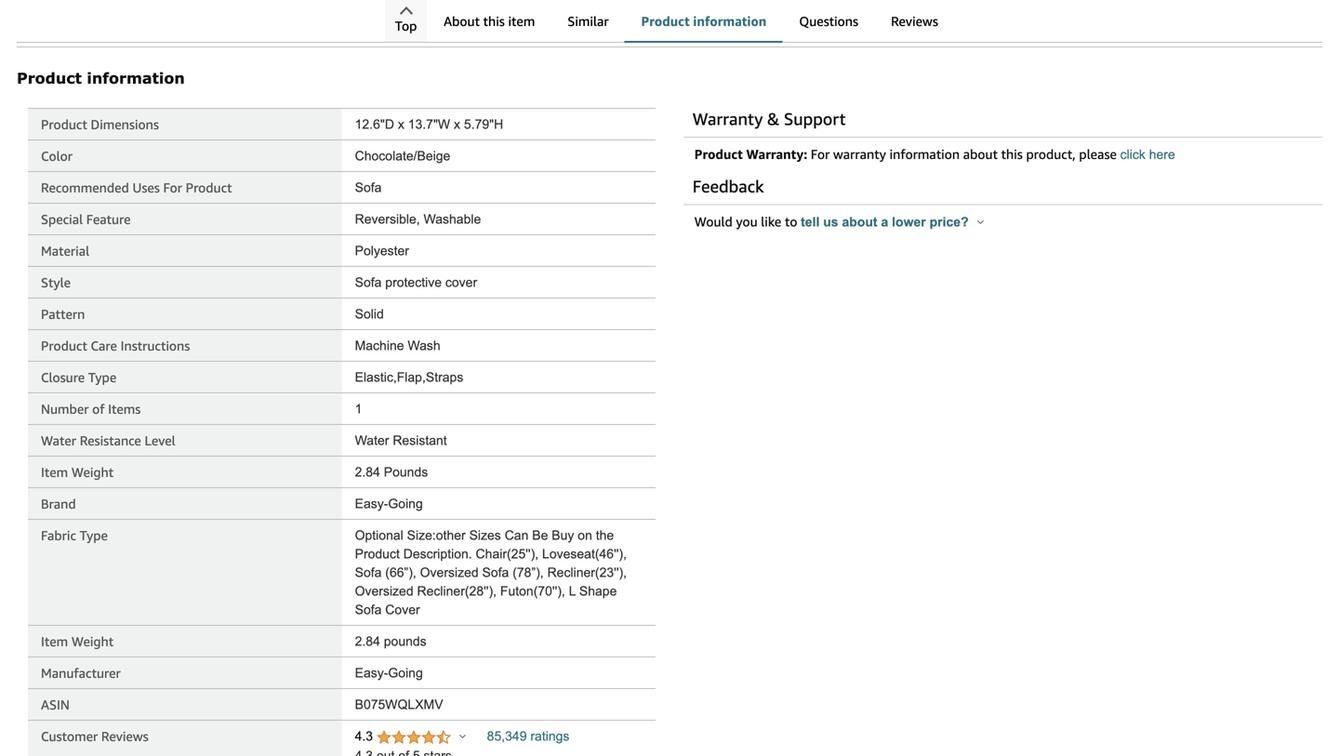 Task type: locate. For each thing, give the bounding box(es) containing it.
1 vertical spatial this
[[1001, 147, 1023, 162]]

product down pattern
[[41, 338, 87, 354]]

reviews right customer
[[101, 729, 148, 744]]

for for warranty:
[[811, 147, 830, 162]]

please
[[1079, 147, 1117, 162]]

1 vertical spatial 2.84
[[355, 634, 380, 649]]

0 vertical spatial easy-going
[[355, 497, 423, 511]]

sofa
[[355, 181, 382, 195], [355, 275, 382, 290], [355, 566, 382, 580], [482, 566, 509, 580], [355, 603, 382, 617]]

item up manufacturer
[[41, 634, 68, 649]]

1 2.84 from the top
[[355, 465, 380, 480]]

1 item from the top
[[41, 465, 68, 480]]

product information up the product dimensions
[[17, 69, 185, 87]]

item
[[508, 13, 535, 29]]

0 vertical spatial item
[[41, 465, 68, 480]]

cover
[[385, 603, 420, 617]]

1 horizontal spatial popover image
[[977, 220, 984, 224]]

easy-going for brand
[[355, 497, 423, 511]]

2 2.84 from the top
[[355, 634, 380, 649]]

pounds
[[384, 465, 428, 480]]

2 item from the top
[[41, 634, 68, 649]]

0 horizontal spatial for
[[163, 180, 182, 195]]

x right 12.6"d
[[398, 117, 404, 132]]

this
[[483, 13, 505, 29], [1001, 147, 1023, 162]]

2.84
[[355, 465, 380, 480], [355, 634, 380, 649]]

weight up manufacturer
[[71, 634, 114, 649]]

manufacturer
[[41, 666, 121, 681]]

2 easy- from the top
[[355, 666, 388, 680]]

warranty
[[833, 147, 886, 162]]

0 horizontal spatial information
[[87, 69, 185, 87]]

1 vertical spatial for
[[163, 180, 182, 195]]

0 vertical spatial about
[[963, 147, 998, 162]]

12.6"d
[[355, 117, 394, 132]]

1 vertical spatial weight
[[71, 634, 114, 649]]

5.79"h
[[464, 117, 503, 132]]

fabric type
[[41, 528, 108, 543]]

information down 4 image at the top
[[693, 13, 767, 29]]

1 going from the top
[[388, 497, 423, 511]]

machine wash
[[355, 339, 441, 353]]

machine
[[355, 339, 404, 353]]

about this item
[[444, 13, 535, 29]]

1 vertical spatial reviews
[[101, 729, 148, 744]]

chocolate/beige
[[355, 149, 451, 163]]

resistance
[[80, 433, 141, 448]]

style
[[41, 275, 71, 290]]

popover image inside 4.3 button
[[460, 734, 466, 739]]

product up feedback
[[695, 147, 743, 162]]

reversible, washable
[[355, 212, 481, 227]]

water
[[41, 433, 76, 448], [355, 434, 389, 448]]

(66"),
[[385, 566, 416, 580]]

customer reviews
[[41, 729, 148, 744]]

item weight up brand
[[41, 465, 114, 480]]

this left item
[[483, 13, 505, 29]]

item weight
[[41, 465, 114, 480], [41, 634, 114, 649]]

for for uses
[[163, 180, 182, 195]]

0 horizontal spatial about
[[842, 215, 878, 229]]

1 vertical spatial easy-going
[[355, 666, 423, 680]]

item weight for 2.84 pounds
[[41, 465, 114, 480]]

feedback
[[693, 176, 764, 196]]

1 easy- from the top
[[355, 497, 388, 511]]

0 vertical spatial for
[[811, 147, 830, 162]]

1 horizontal spatial x
[[454, 117, 460, 132]]

going
[[388, 497, 423, 511], [388, 666, 423, 680]]

would
[[695, 214, 733, 229]]

oversized up recliner(28''),
[[420, 566, 479, 580]]

brand
[[41, 496, 76, 512]]

product up color
[[41, 117, 87, 132]]

item weight for 2.84 pounds
[[41, 634, 114, 649]]

1 vertical spatial type
[[80, 528, 108, 543]]

1 vertical spatial product information
[[17, 69, 185, 87]]

water down 1
[[355, 434, 389, 448]]

closure
[[41, 370, 85, 385]]

0 vertical spatial reviews
[[891, 13, 938, 29]]

weight down water resistance level
[[71, 465, 114, 480]]

1 easy-going from the top
[[355, 497, 423, 511]]

about left product,
[[963, 147, 998, 162]]

for right uses
[[163, 180, 182, 195]]

popover image right price?
[[977, 220, 984, 224]]

1 vertical spatial item weight
[[41, 634, 114, 649]]

easy- down 2.84 pounds
[[355, 666, 388, 680]]

tell
[[801, 215, 820, 229]]

0 vertical spatial popover image
[[977, 220, 984, 224]]

&
[[767, 109, 780, 129]]

(78"),
[[513, 566, 544, 580]]

about left a
[[842, 215, 878, 229]]

information
[[693, 13, 767, 29], [87, 69, 185, 87], [890, 147, 960, 162]]

x left 5.79"h
[[454, 117, 460, 132]]

13.7"w
[[408, 117, 450, 132]]

sofa up "solid"
[[355, 275, 382, 290]]

product information
[[641, 13, 767, 29], [17, 69, 185, 87]]

us
[[823, 215, 839, 229]]

1 vertical spatial easy-
[[355, 666, 388, 680]]

x
[[398, 117, 404, 132], [454, 117, 460, 132]]

0 horizontal spatial popover image
[[460, 734, 466, 739]]

item weight up manufacturer
[[41, 634, 114, 649]]

closure type
[[41, 370, 116, 385]]

buy
[[552, 528, 574, 543]]

sofa left cover
[[355, 603, 382, 617]]

information up dimensions
[[87, 69, 185, 87]]

2 going from the top
[[388, 666, 423, 680]]

0 vertical spatial easy-
[[355, 497, 388, 511]]

click
[[1120, 148, 1146, 162]]

0 horizontal spatial water
[[41, 433, 76, 448]]

easy- for brand
[[355, 497, 388, 511]]

popover image left 85,349
[[460, 734, 466, 739]]

0 horizontal spatial oversized
[[355, 584, 414, 599]]

0 vertical spatial type
[[88, 370, 116, 385]]

easy-
[[355, 497, 388, 511], [355, 666, 388, 680]]

type
[[88, 370, 116, 385], [80, 528, 108, 543]]

recliner(23''),
[[547, 566, 627, 580]]

1
[[355, 402, 362, 416]]

1 vertical spatial going
[[388, 666, 423, 680]]

oversized
[[420, 566, 479, 580], [355, 584, 414, 599]]

this left product,
[[1001, 147, 1023, 162]]

asin
[[41, 697, 70, 713]]

information right warranty
[[890, 147, 960, 162]]

be
[[532, 528, 548, 543]]

warranty:
[[746, 147, 808, 162]]

for
[[811, 147, 830, 162], [163, 180, 182, 195]]

0 vertical spatial oversized
[[420, 566, 479, 580]]

0 vertical spatial information
[[693, 13, 767, 29]]

oversized down (66"),
[[355, 584, 414, 599]]

0 vertical spatial item weight
[[41, 465, 114, 480]]

1 item weight from the top
[[41, 465, 114, 480]]

color
[[41, 148, 73, 164]]

0 horizontal spatial reviews
[[101, 729, 148, 744]]

product information down 4 image at the top
[[641, 13, 767, 29]]

1 horizontal spatial water
[[355, 434, 389, 448]]

4.3
[[355, 729, 377, 744]]

0 vertical spatial 2.84
[[355, 465, 380, 480]]

easy-going
[[355, 497, 423, 511], [355, 666, 423, 680]]

popover image
[[977, 220, 984, 224], [460, 734, 466, 739]]

2 x from the left
[[454, 117, 460, 132]]

1 weight from the top
[[71, 465, 114, 480]]

type right 'fabric'
[[80, 528, 108, 543]]

reviews right questions
[[891, 13, 938, 29]]

customer
[[41, 729, 98, 744]]

1 vertical spatial item
[[41, 634, 68, 649]]

1 horizontal spatial about
[[963, 147, 998, 162]]

popover image inside the tell us about a lower price? button
[[977, 220, 984, 224]]

for down support
[[811, 147, 830, 162]]

product down optional on the left bottom of page
[[355, 547, 400, 561]]

1 horizontal spatial for
[[811, 147, 830, 162]]

2 easy-going from the top
[[355, 666, 423, 680]]

warranty
[[693, 109, 763, 129]]

2 weight from the top
[[71, 634, 114, 649]]

item for 2.84 pounds
[[41, 465, 68, 480]]

1 horizontal spatial information
[[693, 13, 767, 29]]

0 horizontal spatial x
[[398, 117, 404, 132]]

1 horizontal spatial reviews
[[891, 13, 938, 29]]

2 vertical spatial information
[[890, 147, 960, 162]]

1 vertical spatial oversized
[[355, 584, 414, 599]]

0 vertical spatial weight
[[71, 465, 114, 480]]

futon(70''),
[[500, 584, 565, 599]]

1 horizontal spatial product information
[[641, 13, 767, 29]]

1 vertical spatial popover image
[[460, 734, 466, 739]]

easy- up optional on the left bottom of page
[[355, 497, 388, 511]]

weight
[[71, 465, 114, 480], [71, 634, 114, 649]]

type down care
[[88, 370, 116, 385]]

going for brand
[[388, 497, 423, 511]]

0 horizontal spatial this
[[483, 13, 505, 29]]

water down number
[[41, 433, 76, 448]]

2 item weight from the top
[[41, 634, 114, 649]]

item up brand
[[41, 465, 68, 480]]

product
[[641, 13, 690, 29], [17, 69, 82, 87], [41, 117, 87, 132], [695, 147, 743, 162], [186, 180, 232, 195], [41, 338, 87, 354], [355, 547, 400, 561]]

0 vertical spatial going
[[388, 497, 423, 511]]

special
[[41, 212, 83, 227]]



Task type: vqa. For each thing, say whether or not it's contained in the screenshot.
the top Item
yes



Task type: describe. For each thing, give the bounding box(es) containing it.
questions
[[799, 13, 859, 29]]

product care instructions
[[41, 338, 190, 354]]

would you like to
[[695, 214, 801, 229]]

water resistance level
[[41, 433, 175, 448]]

optional size:other sizes can be buy on the product description. chair(25''), loveseat(46''), sofa (66"), oversized sofa (78"), recliner(23''), oversized recliner(28''), futon(70''), l shape sofa cover
[[355, 528, 627, 617]]

1 x from the left
[[398, 117, 404, 132]]

pattern
[[41, 307, 85, 322]]

shape
[[579, 584, 617, 599]]

description.
[[403, 547, 472, 561]]

a
[[881, 215, 889, 229]]

l
[[569, 584, 576, 599]]

product,
[[1026, 147, 1076, 162]]

solid
[[355, 307, 384, 321]]

size:other
[[407, 528, 466, 543]]

similar
[[568, 13, 609, 29]]

0 vertical spatial this
[[483, 13, 505, 29]]

instructions
[[121, 338, 190, 354]]

warranty & support
[[693, 109, 846, 129]]

sofa up reversible, in the left of the page
[[355, 181, 382, 195]]

b075wqlxmv
[[355, 698, 443, 712]]

resistant
[[393, 434, 447, 448]]

polyester
[[355, 244, 409, 258]]

easy-going for manufacturer
[[355, 666, 423, 680]]

optional
[[355, 528, 403, 543]]

recliner(28''),
[[417, 584, 497, 599]]

tell us about a lower price?
[[801, 215, 972, 229]]

fabric
[[41, 528, 76, 543]]

going for manufacturer
[[388, 666, 423, 680]]

recommended
[[41, 180, 129, 195]]

protective
[[385, 275, 442, 290]]

pounds
[[384, 634, 427, 649]]

feature
[[86, 212, 131, 227]]

sofa protective cover
[[355, 275, 477, 290]]

the
[[596, 528, 614, 543]]

2.84 pounds
[[355, 465, 428, 480]]

washable
[[424, 212, 481, 227]]

sizes
[[469, 528, 501, 543]]

2.84 for 2.84 pounds
[[355, 634, 380, 649]]

water for water resistant
[[355, 434, 389, 448]]

item for 2.84 pounds
[[41, 634, 68, 649]]

85,349 ratings
[[487, 729, 570, 744]]

1 vertical spatial about
[[842, 215, 878, 229]]

sofa left (66"),
[[355, 566, 382, 580]]

4 image
[[219, 0, 1121, 11]]

1 vertical spatial information
[[87, 69, 185, 87]]

reversible,
[[355, 212, 420, 227]]

type for fabric type
[[80, 528, 108, 543]]

product right uses
[[186, 180, 232, 195]]

on
[[578, 528, 592, 543]]

weight for 2.84 pounds
[[71, 634, 114, 649]]

weight for 2.84 pounds
[[71, 465, 114, 480]]

you
[[736, 214, 758, 229]]

product inside the optional size:other sizes can be buy on the product description. chair(25''), loveseat(46''), sofa (66"), oversized sofa (78"), recliner(23''), oversized recliner(28''), futon(70''), l shape sofa cover
[[355, 547, 400, 561]]

water resistant
[[355, 434, 447, 448]]

price?
[[930, 215, 969, 229]]

to
[[785, 214, 798, 229]]

number
[[41, 401, 89, 417]]

1 horizontal spatial this
[[1001, 147, 1023, 162]]

4.3 button
[[355, 729, 466, 747]]

level
[[145, 433, 175, 448]]

cover
[[445, 275, 477, 290]]

click here link
[[1120, 148, 1175, 162]]

chair(25''),
[[476, 547, 539, 561]]

water for water resistance level
[[41, 433, 76, 448]]

product up the product dimensions
[[17, 69, 82, 87]]

material
[[41, 243, 89, 259]]

recommended uses for product
[[41, 180, 232, 195]]

0 vertical spatial product information
[[641, 13, 767, 29]]

here
[[1149, 148, 1175, 162]]

85,349
[[487, 729, 527, 744]]

like
[[761, 214, 782, 229]]

loveseat(46''),
[[542, 547, 627, 561]]

of
[[92, 401, 105, 417]]

dimensions
[[91, 117, 159, 132]]

2.84 pounds
[[355, 634, 427, 649]]

elastic,flap,straps
[[355, 370, 463, 385]]

product dimensions
[[41, 117, 159, 132]]

easy- for manufacturer
[[355, 666, 388, 680]]

special feature
[[41, 212, 131, 227]]

tell us about a lower price? button
[[801, 215, 984, 229]]

uses
[[132, 180, 160, 195]]

items
[[108, 401, 141, 417]]

product warranty: for warranty information about this product, please click here
[[695, 147, 1175, 162]]

2 horizontal spatial information
[[890, 147, 960, 162]]

type for closure type
[[88, 370, 116, 385]]

number of items
[[41, 401, 141, 417]]

12.6"d x 13.7"w x 5.79"h
[[355, 117, 503, 132]]

0 horizontal spatial product information
[[17, 69, 185, 87]]

wash
[[408, 339, 441, 353]]

can
[[505, 528, 529, 543]]

sofa down chair(25''),
[[482, 566, 509, 580]]

top
[[395, 18, 417, 33]]

2.84 for 2.84 pounds
[[355, 465, 380, 480]]

product down 4 image at the top
[[641, 13, 690, 29]]

care
[[91, 338, 117, 354]]

support
[[784, 109, 846, 129]]

1 horizontal spatial oversized
[[420, 566, 479, 580]]

about
[[444, 13, 480, 29]]

ratings
[[531, 729, 570, 744]]



